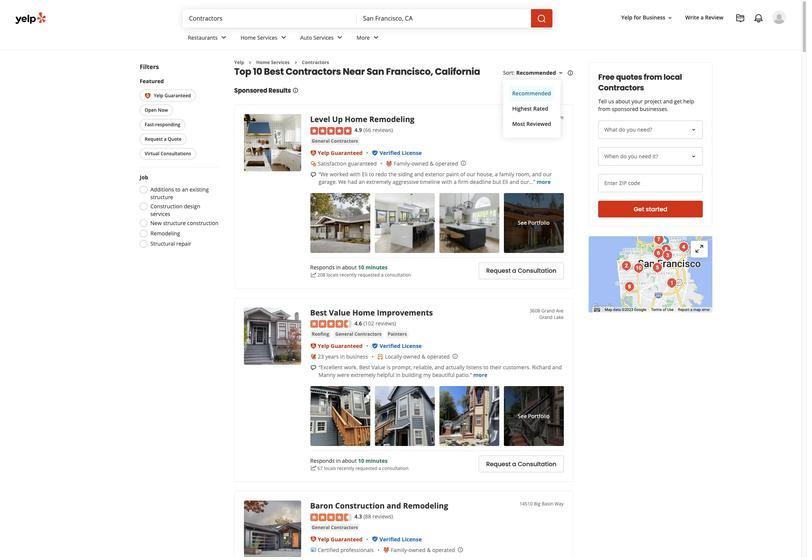Task type: vqa. For each thing, say whether or not it's contained in the screenshot.
the bottommost RESPONDS IN ABOUT 10 MINUTES
yes



Task type: locate. For each thing, give the bounding box(es) containing it.
verified
[[380, 149, 401, 157], [380, 343, 401, 350], [380, 536, 401, 543]]

1 vertical spatial verified license
[[380, 343, 422, 350]]

yelp guaranteed button up satisfaction guaranteed
[[318, 149, 363, 157]]

yelp guaranteed button up 'certified professionals'
[[318, 536, 363, 543]]

more link for level up home remodeling
[[537, 178, 551, 186]]

2 vertical spatial remodeling
[[403, 501, 448, 511]]

1 vertical spatial general contractors link
[[334, 331, 383, 338]]

1 vertical spatial with
[[442, 178, 452, 186]]

maria w. image
[[773, 10, 786, 24]]

guaranteed up 23 years in business
[[331, 343, 363, 350]]

redo
[[376, 171, 387, 178]]

recommended for recommended dropdown button
[[516, 69, 556, 77]]

1 horizontal spatial more
[[537, 178, 551, 186]]

1 vertical spatial see portfolio
[[518, 413, 550, 420]]

0 horizontal spatial none field
[[189, 14, 351, 23]]

open now button
[[140, 105, 173, 116]]

responds for best
[[310, 457, 335, 465]]

1 vertical spatial reviews)
[[376, 320, 396, 327]]

filters
[[140, 63, 159, 71]]

general contractors down 4.9 star rating image
[[312, 138, 358, 144]]

general contractors link down 4.6
[[334, 331, 383, 338]]

request a consultation button for remodeling
[[479, 263, 564, 279]]

do right what
[[619, 126, 625, 133]]

1 vertical spatial value
[[372, 364, 385, 371]]

you left need? in the right top of the page
[[627, 126, 636, 133]]

1 horizontal spatial none field
[[363, 14, 525, 23]]

extremely down work.
[[351, 372, 376, 379]]

verified license button
[[380, 149, 422, 157], [380, 343, 422, 350], [380, 536, 422, 543]]

additions to an existing structure
[[150, 186, 209, 201]]

owned for best value home improvements
[[403, 353, 420, 361]]

4.6
[[355, 320, 362, 327]]

1 see from the top
[[518, 219, 527, 227]]

to right additions
[[175, 186, 180, 193]]

16 verified v2 image
[[372, 150, 378, 156], [372, 343, 378, 349]]

16 trending v2 image left 208
[[310, 272, 316, 278]]

0 vertical spatial ave
[[556, 114, 564, 121]]

16 family owned v2 image for and
[[383, 547, 389, 554]]

services for 24 chevron down v2 icon
[[257, 34, 277, 41]]

0 vertical spatial home services
[[241, 34, 277, 41]]

1 vertical spatial recently
[[337, 465, 354, 472]]

license for best value home improvements
[[402, 343, 422, 350]]

worked
[[330, 171, 349, 178]]

responds in about 10 minutes up 208 locals recently requested a consultation
[[310, 264, 388, 271]]

consultation
[[518, 267, 557, 275], [518, 460, 557, 469]]

see portfolio for level up home remodeling
[[518, 219, 550, 227]]

general contractors button down 4.6
[[334, 331, 383, 338]]

1 vertical spatial recommended
[[512, 90, 551, 97]]

1 vertical spatial consultation
[[382, 465, 409, 472]]

1 vertical spatial owned
[[403, 353, 420, 361]]

yelp inside the featured 'group'
[[154, 92, 163, 99]]

10
[[253, 65, 262, 78], [358, 264, 364, 271], [358, 457, 364, 465]]

consultation for remodeling
[[518, 267, 557, 275]]

ave
[[556, 114, 564, 121], [556, 308, 564, 314]]

0 horizontal spatial with
[[350, 171, 361, 178]]

1 verified license from the top
[[380, 149, 422, 157]]

1 vertical spatial ave
[[556, 308, 564, 314]]

16 family owned v2 image up the 'the'
[[386, 161, 392, 167]]

listens
[[466, 364, 482, 371]]

1 verified license button from the top
[[380, 149, 422, 157]]

1 vertical spatial request a consultation button
[[479, 456, 564, 473]]

minutes
[[366, 264, 388, 271], [366, 457, 388, 465]]

2 16 verified v2 image from the top
[[372, 343, 378, 349]]

1 horizontal spatial best
[[310, 308, 327, 318]]

general contractors down 4.3 star rating "image"
[[312, 525, 358, 531]]

1 16 trending v2 image from the top
[[310, 272, 316, 278]]

with
[[350, 171, 361, 178], [442, 178, 452, 186]]

Near text field
[[363, 14, 525, 23]]

0 vertical spatial recently
[[340, 272, 357, 279]]

16 trending v2 image for best value home improvements
[[310, 466, 316, 472]]

1 vertical spatial you
[[628, 153, 637, 160]]

0 vertical spatial reviews)
[[373, 127, 393, 134]]

do
[[619, 126, 625, 133], [620, 153, 627, 160]]

2 our from the left
[[543, 171, 552, 178]]

ave right "clyde"
[[556, 114, 564, 121]]

locals right 208
[[327, 272, 339, 279]]

1 vertical spatial requested
[[356, 465, 377, 472]]

16 chevron right v2 image
[[247, 60, 253, 66]]

construction up the services
[[150, 203, 182, 210]]

1 vertical spatial 16 verified v2 image
[[372, 343, 378, 349]]

minutes up 208 locals recently requested a consultation
[[366, 264, 388, 271]]

option group containing job
[[137, 174, 219, 250]]

home services down find text field
[[241, 34, 277, 41]]

an left existing
[[182, 186, 188, 193]]

improvements
[[377, 308, 433, 318]]

responds up 67
[[310, 457, 335, 465]]

1 vertical spatial structure
[[163, 220, 186, 227]]

0 vertical spatial operated
[[435, 160, 458, 167]]

0 horizontal spatial an
[[182, 186, 188, 193]]

home inside business categories element
[[241, 34, 256, 41]]

2 horizontal spatial to
[[484, 364, 489, 371]]

verified license button down painters link
[[380, 343, 422, 350]]

1 horizontal spatial value
[[372, 364, 385, 371]]

best up results
[[264, 65, 284, 78]]

0 vertical spatial consultation
[[385, 272, 411, 279]]

yelp up the 23
[[318, 343, 329, 350]]

baron construction and remodeling link
[[310, 501, 448, 511]]

in down prompt,
[[396, 372, 401, 379]]

0 vertical spatial general contractors button
[[310, 137, 360, 145]]

top
[[234, 65, 251, 78]]

family-owned & operated for baron construction and remodeling
[[391, 547, 455, 554]]

eli
[[362, 171, 368, 178], [503, 178, 508, 186]]

license for baron construction and remodeling
[[402, 536, 422, 543]]

0 horizontal spatial 24 chevron down v2 image
[[219, 33, 228, 42]]

"we worked with eli to redo the siding and exterior paint of our house, a family room, and our garage. we had an extremely aggressive timeline with a firm deadline but eli and our…"
[[319, 171, 552, 186]]

home services link left 16 chevron right v2 image
[[256, 59, 290, 66]]

yelp inside user actions element
[[622, 14, 633, 21]]

structure
[[150, 194, 173, 201], [163, 220, 186, 227]]

2 ave from the top
[[556, 308, 564, 314]]

contractors up 16 info v2 icon
[[286, 65, 341, 78]]

3 verified from the top
[[380, 536, 401, 543]]

4.3
[[355, 513, 362, 521]]

0 vertical spatial portfolio
[[528, 219, 550, 227]]

verified license down painters link
[[380, 343, 422, 350]]

1 horizontal spatial our
[[543, 171, 552, 178]]

24 chevron down v2 image inside auto services link
[[335, 33, 344, 42]]

yelp
[[622, 14, 633, 21], [234, 59, 244, 66], [154, 92, 163, 99], [318, 149, 329, 157], [318, 343, 329, 350], [318, 536, 329, 543]]

write a review link
[[682, 11, 727, 25]]

1 vertical spatial see
[[518, 413, 527, 420]]

0 vertical spatial remodeling
[[369, 114, 415, 125]]

0 horizontal spatial to
[[175, 186, 180, 193]]

2 portfolio from the top
[[528, 413, 550, 420]]

design
[[184, 203, 200, 210]]

more link right our…"
[[537, 178, 551, 186]]

structure down additions
[[150, 194, 173, 201]]

and right richard
[[552, 364, 562, 371]]

locally owned & operated
[[385, 353, 450, 361]]

&
[[430, 160, 434, 167], [422, 353, 426, 361], [427, 547, 431, 554]]

operated for level up home remodeling
[[435, 160, 458, 167]]

general contractors button for construction
[[310, 524, 360, 532]]

construction
[[150, 203, 182, 210], [335, 501, 385, 511]]

2 16 trending v2 image from the top
[[310, 466, 316, 472]]

yelp guaranteed up now
[[154, 92, 191, 99]]

0 vertical spatial family-owned & operated
[[394, 160, 458, 167]]

more
[[537, 178, 551, 186], [473, 372, 488, 379]]

0 vertical spatial to
[[369, 171, 374, 178]]

1 vertical spatial consultation
[[518, 460, 557, 469]]

1 see portfolio from the top
[[518, 219, 550, 227]]

roofing button
[[310, 331, 331, 338]]

verified license for level up home remodeling
[[380, 149, 422, 157]]

sponsored
[[234, 86, 267, 95]]

yelp guaranteed button
[[140, 90, 196, 102], [318, 149, 363, 157], [318, 343, 363, 350], [318, 536, 363, 543]]

0 vertical spatial minutes
[[366, 264, 388, 271]]

general contractors link for up
[[310, 137, 360, 145]]

1 16 verified v2 image from the top
[[372, 150, 378, 156]]

about up 208 locals recently requested a consultation
[[342, 264, 357, 271]]

customers.
[[503, 364, 531, 371]]

recommended button
[[509, 86, 554, 101]]

tell us about your project and get help from sponsored businesses.
[[598, 98, 694, 113]]

yelp guaranteed inside button
[[154, 92, 191, 99]]

1 consultation from the top
[[518, 267, 557, 275]]

2 verified license from the top
[[380, 343, 422, 350]]

general contractors
[[312, 138, 358, 144], [335, 331, 382, 338], [312, 525, 358, 531]]

None field
[[189, 14, 351, 23], [363, 14, 525, 23]]

more right our…"
[[537, 178, 551, 186]]

ave inside 3608 grand ave grand lake
[[556, 308, 564, 314]]

our
[[467, 171, 476, 178], [543, 171, 552, 178]]

request a quote
[[145, 136, 181, 143]]

1 vertical spatial see portfolio link
[[504, 387, 564, 447]]

request a quote button
[[140, 134, 186, 145]]

verified license
[[380, 149, 422, 157], [380, 343, 422, 350], [380, 536, 422, 543]]

do for when
[[620, 153, 627, 160]]

2 verified from the top
[[380, 343, 401, 350]]

1 vertical spatial request
[[486, 267, 511, 275]]

remodeling
[[369, 114, 415, 125], [150, 230, 180, 237], [403, 501, 448, 511]]

1 horizontal spatial more link
[[537, 178, 551, 186]]

you for need?
[[627, 126, 636, 133]]

reliable,
[[414, 364, 433, 371]]

general down 4.3 star rating "image"
[[312, 525, 330, 531]]

1 vertical spatial general
[[335, 331, 353, 338]]

None search field
[[183, 9, 554, 27]]

locals for value
[[324, 465, 336, 472]]

2 responds from the top
[[310, 457, 335, 465]]

construction inside construction design services
[[150, 203, 182, 210]]

verified license for best value home improvements
[[380, 343, 422, 350]]

4.9 (66 reviews)
[[355, 127, 393, 134]]

0 vertical spatial about
[[616, 98, 630, 105]]

info icon image
[[460, 160, 467, 166], [460, 160, 467, 166], [452, 354, 458, 360], [452, 354, 458, 360], [457, 547, 464, 553], [457, 547, 464, 553]]

level
[[310, 114, 330, 125]]

16 speech v2 image
[[310, 172, 316, 178]]

0 vertical spatial family-
[[394, 160, 412, 167]]

0 vertical spatial general
[[312, 138, 330, 144]]

3 license from the top
[[402, 536, 422, 543]]

guaranteed for best
[[331, 343, 363, 350]]

2 vertical spatial reviews)
[[373, 513, 393, 521]]

write a review
[[685, 14, 724, 21]]

extremely down redo
[[366, 178, 391, 186]]

2 vertical spatial owned
[[409, 547, 426, 554]]

tell
[[598, 98, 607, 105]]

general for baron
[[312, 525, 330, 531]]

reviews) right (66
[[373, 127, 393, 134]]

free quotes from local contractors
[[598, 72, 682, 93]]

in up 208 locals recently requested a consultation
[[336, 264, 341, 271]]

value inside "excellent work. best value is prompt, reliable, and actually listens to their customers. richard and manny were extremely helpful in building my beautiful patio."
[[372, 364, 385, 371]]

2 verified license button from the top
[[380, 343, 422, 350]]

in right 'years'
[[340, 353, 345, 361]]

3 verified license button from the top
[[380, 536, 422, 543]]

4.9 star rating image
[[310, 127, 352, 135]]

helpful
[[377, 372, 395, 379]]

virtual consultations button
[[140, 148, 196, 160]]

1 request a consultation from the top
[[486, 267, 557, 275]]

owned for level up home remodeling
[[412, 160, 429, 167]]

0 horizontal spatial our
[[467, 171, 476, 178]]

home services left 16 chevron right v2 image
[[256, 59, 290, 66]]

extremely
[[366, 178, 391, 186], [351, 372, 376, 379]]

24 chevron down v2 image for more
[[371, 33, 381, 42]]

1 vertical spatial family-
[[391, 547, 409, 554]]

3 24 chevron down v2 image from the left
[[371, 33, 381, 42]]

3 verified license from the top
[[380, 536, 422, 543]]

siding
[[398, 171, 413, 178]]

with down paint
[[442, 178, 452, 186]]

2 vertical spatial verified license button
[[380, 536, 422, 543]]

16 years in business v2 image
[[310, 354, 316, 360]]

24 chevron down v2 image for auto services
[[335, 33, 344, 42]]

best inside "excellent work. best value is prompt, reliable, and actually listens to their customers. richard and manny were extremely helpful in building my beautiful patio."
[[359, 364, 370, 371]]

1 vertical spatial more link
[[473, 372, 488, 379]]

2 none field from the left
[[363, 14, 525, 23]]

verified license button for baron construction and remodeling
[[380, 536, 422, 543]]

1 vertical spatial best
[[310, 308, 327, 318]]

yelp guaranteed button up now
[[140, 90, 196, 102]]

0 horizontal spatial value
[[329, 308, 350, 318]]

1 see portfolio link from the top
[[504, 193, 564, 253]]

zip
[[619, 179, 627, 187]]

recently for up
[[340, 272, 357, 279]]

recommended for recommended button
[[512, 90, 551, 97]]

best for top
[[264, 65, 284, 78]]

guaranteed up satisfaction guaranteed
[[331, 149, 363, 157]]

1 verified from the top
[[380, 149, 401, 157]]

richard
[[532, 364, 551, 371]]

more for level up home remodeling
[[537, 178, 551, 186]]

best up 4.6 star rating image
[[310, 308, 327, 318]]

about up 67 locals recently requested a consultation
[[342, 457, 357, 465]]

see portfolio link for remodeling
[[504, 193, 564, 253]]

yelp up 'satisfaction'
[[318, 149, 329, 157]]

When do you need it? field
[[598, 147, 703, 166]]

0 vertical spatial an
[[359, 178, 365, 186]]

0 vertical spatial you
[[627, 126, 636, 133]]

new structure construction
[[150, 220, 218, 227]]

2 see from the top
[[518, 413, 527, 420]]

verified right 16 verified v2 image
[[380, 536, 401, 543]]

verified for up
[[380, 149, 401, 157]]

16 chevron down v2 image
[[558, 70, 564, 76]]

0 vertical spatial more link
[[537, 178, 551, 186]]

2 vertical spatial request
[[486, 460, 511, 469]]

1 horizontal spatial an
[[359, 178, 365, 186]]

1 responds from the top
[[310, 264, 335, 271]]

2 minutes from the top
[[366, 457, 388, 465]]

14510 big basin way
[[520, 501, 564, 508]]

2 vertical spatial verified license
[[380, 536, 422, 543]]

2 horizontal spatial 24 chevron down v2 image
[[371, 33, 381, 42]]

1 vertical spatial more
[[473, 372, 488, 379]]

1 vertical spatial about
[[342, 264, 357, 271]]

24 chevron down v2 image right auto services
[[335, 33, 344, 42]]

2 vertical spatial operated
[[432, 547, 455, 554]]

recommended up highest rated
[[512, 90, 551, 97]]

request a consultation button for improvements
[[479, 456, 564, 473]]

recommended inside button
[[512, 90, 551, 97]]

verified up the 'the'
[[380, 149, 401, 157]]

1 none field from the left
[[189, 14, 351, 23]]

review
[[705, 14, 724, 21]]

2 see portfolio from the top
[[518, 413, 550, 420]]

verified license for baron construction and remodeling
[[380, 536, 422, 543]]

24 chevron down v2 image for restaurants
[[219, 33, 228, 42]]

license
[[402, 149, 422, 157], [402, 343, 422, 350], [402, 536, 422, 543]]

1 vertical spatial locals
[[324, 465, 336, 472]]

see for best value home improvements
[[518, 413, 527, 420]]

general contractors link
[[310, 137, 360, 145], [334, 331, 383, 338], [310, 524, 360, 532]]

2 vertical spatial 10
[[358, 457, 364, 465]]

from down tell
[[598, 105, 610, 113]]

to left their
[[484, 364, 489, 371]]

1 ave from the top
[[556, 114, 564, 121]]

family-owned & operated for level up home remodeling
[[394, 160, 458, 167]]

1 horizontal spatial 24 chevron down v2 image
[[335, 33, 344, 42]]

yelp guaranteed for level
[[318, 149, 363, 157]]

from inside tell us about your project and get help from sponsored businesses.
[[598, 105, 610, 113]]

2 24 chevron down v2 image from the left
[[335, 33, 344, 42]]

24 chevron down v2 image inside more link
[[371, 33, 381, 42]]

verified license button right 16 verified v2 image
[[380, 536, 422, 543]]

& for level up home remodeling
[[430, 160, 434, 167]]

1 portfolio from the top
[[528, 219, 550, 227]]

0 vertical spatial see
[[518, 219, 527, 227]]

and up beautiful
[[435, 364, 444, 371]]

1 request a consultation button from the top
[[479, 263, 564, 279]]

  text field
[[598, 174, 703, 192]]

1 horizontal spatial construction
[[335, 501, 385, 511]]

67
[[318, 465, 323, 472]]

our right room,
[[543, 171, 552, 178]]

from left local
[[644, 72, 662, 82]]

1 vertical spatial 16 trending v2 image
[[310, 466, 316, 472]]

services right auto
[[314, 34, 334, 41]]

16 trending v2 image left 67
[[310, 466, 316, 472]]

we
[[338, 178, 346, 186]]

operated for best value home improvements
[[427, 353, 450, 361]]

an inside additions to an existing structure
[[182, 186, 188, 193]]

free
[[598, 72, 614, 82]]

license up "locally owned & operated"
[[402, 343, 422, 350]]

about for remodeling
[[342, 264, 357, 271]]

general contractors link down 4.3 star rating "image"
[[310, 524, 360, 532]]

0 vertical spatial requested
[[358, 272, 380, 279]]

contractors up us
[[598, 82, 644, 93]]

1 vertical spatial extremely
[[351, 372, 376, 379]]

1 vertical spatial family-owned & operated
[[391, 547, 455, 554]]

0 vertical spatial &
[[430, 160, 434, 167]]

1 vertical spatial portfolio
[[528, 413, 550, 420]]

home up 16 chevron right v2 icon
[[241, 34, 256, 41]]

contractors link
[[302, 59, 329, 66]]

yelp guaranteed for best
[[318, 343, 363, 350]]

minutes for improvements
[[366, 457, 388, 465]]

yelp link
[[234, 59, 244, 66]]

2 license from the top
[[402, 343, 422, 350]]

2 consultation from the top
[[518, 460, 557, 469]]

structure down construction design services
[[163, 220, 186, 227]]

1 responds in about 10 minutes from the top
[[310, 264, 388, 271]]

contractors down 4.3 star rating "image"
[[331, 525, 358, 531]]

reviews) for value
[[376, 320, 396, 327]]

0 horizontal spatial best
[[264, 65, 284, 78]]

results
[[269, 86, 291, 95]]

reviews) up painters on the bottom of the page
[[376, 320, 396, 327]]

1 vertical spatial responds
[[310, 457, 335, 465]]

4.6 (102 reviews)
[[355, 320, 396, 327]]

guaranteed for level
[[331, 149, 363, 157]]

value up 4.6 star rating image
[[329, 308, 350, 318]]

virtual
[[145, 151, 159, 157]]

general down 4.9 star rating image
[[312, 138, 330, 144]]

consultation for remodeling
[[385, 272, 411, 279]]

verified license up siding
[[380, 149, 422, 157]]

1 24 chevron down v2 image from the left
[[219, 33, 228, 42]]

locals
[[327, 272, 339, 279], [324, 465, 336, 472]]

16 certified professionals v2 image
[[310, 547, 316, 554]]

1 vertical spatial 10
[[358, 264, 364, 271]]

0 vertical spatial request a consultation button
[[479, 263, 564, 279]]

1 vertical spatial general contractors
[[335, 331, 382, 338]]

locals right 67
[[324, 465, 336, 472]]

0 vertical spatial responds in about 10 minutes
[[310, 264, 388, 271]]

contractors inside free quotes from local contractors
[[598, 82, 644, 93]]

see for level up home remodeling
[[518, 219, 527, 227]]

0 vertical spatial general contractors link
[[310, 137, 360, 145]]

highest rated
[[512, 105, 548, 112]]

yelp guaranteed up 'certified professionals'
[[318, 536, 363, 543]]

10 right top
[[253, 65, 262, 78]]

0 horizontal spatial construction
[[150, 203, 182, 210]]

quote
[[168, 136, 181, 143]]

2 request a consultation button from the top
[[479, 456, 564, 473]]

services left 16 chevron right v2 image
[[271, 59, 290, 66]]

best value home improvements link
[[310, 308, 433, 318]]

license for level up home remodeling
[[402, 149, 422, 157]]

about up the sponsored
[[616, 98, 630, 105]]

16 verified v2 image up 16 locally owned v2 image
[[372, 343, 378, 349]]

16 family owned v2 image
[[386, 161, 392, 167], [383, 547, 389, 554]]

recently right 208
[[340, 272, 357, 279]]

24 chevron down v2 image
[[219, 33, 228, 42], [335, 33, 344, 42], [371, 33, 381, 42]]

verified license button for level up home remodeling
[[380, 149, 422, 157]]

iconyelpguaranteedbadgesmall image
[[310, 150, 316, 156], [310, 150, 316, 156], [310, 343, 316, 349], [310, 343, 316, 349], [310, 537, 316, 543], [310, 537, 316, 543]]

value left the is
[[372, 364, 385, 371]]

2 vertical spatial best
[[359, 364, 370, 371]]

0 vertical spatial structure
[[150, 194, 173, 201]]

0 vertical spatial responds
[[310, 264, 335, 271]]

locally
[[385, 353, 402, 361]]

0 vertical spatial extremely
[[366, 178, 391, 186]]

recently right 67
[[337, 465, 354, 472]]

yelp left 16 chevron right v2 icon
[[234, 59, 244, 66]]

1 license from the top
[[402, 149, 422, 157]]

2 request a consultation from the top
[[486, 460, 557, 469]]

responds up 208
[[310, 264, 335, 271]]

24 chevron down v2 image inside restaurants link
[[219, 33, 228, 42]]

guaranteed
[[164, 92, 191, 99], [331, 149, 363, 157], [331, 343, 363, 350], [331, 536, 363, 543]]

extremely inside "excellent work. best value is prompt, reliable, and actually listens to their customers. richard and manny were extremely helpful in building my beautiful patio."
[[351, 372, 376, 379]]

services
[[257, 34, 277, 41], [314, 34, 334, 41], [271, 59, 290, 66]]

verified license button up siding
[[380, 149, 422, 157]]

eli down the guaranteed
[[362, 171, 368, 178]]

16 family owned v2 image right professionals
[[383, 547, 389, 554]]

general contractors button down 4.3 star rating "image"
[[310, 524, 360, 532]]

home services link
[[235, 27, 294, 50], [256, 59, 290, 66]]

write
[[685, 14, 700, 21]]

contractors right 16 chevron right v2 image
[[302, 59, 329, 66]]

need?
[[637, 126, 652, 133]]

search image
[[537, 14, 547, 23]]

2 responds in about 10 minutes from the top
[[310, 457, 388, 465]]

verified up locally
[[380, 343, 401, 350]]

2 vertical spatial license
[[402, 536, 422, 543]]

general contractors for construction
[[312, 525, 358, 531]]

with up had
[[350, 171, 361, 178]]

responds in about 10 minutes for value
[[310, 457, 388, 465]]

from inside free quotes from local contractors
[[644, 72, 662, 82]]

2 vertical spatial &
[[427, 547, 431, 554]]

user actions element
[[615, 10, 797, 57]]

16 trending v2 image
[[310, 272, 316, 278], [310, 466, 316, 472]]

0 vertical spatial 16 trending v2 image
[[310, 272, 316, 278]]

general contractors down 4.6
[[335, 331, 382, 338]]

auto
[[300, 34, 312, 41]]

request a consultation
[[486, 267, 557, 275], [486, 460, 557, 469]]

enter zip code
[[604, 179, 640, 187]]

more link
[[351, 27, 387, 50]]

you left need
[[628, 153, 637, 160]]

4.9
[[355, 127, 362, 134]]

1 horizontal spatial to
[[369, 171, 374, 178]]

1 minutes from the top
[[366, 264, 388, 271]]

requested for improvements
[[356, 465, 377, 472]]

consultation for improvements
[[382, 465, 409, 472]]

2 vertical spatial general
[[312, 525, 330, 531]]

1 vertical spatial &
[[422, 353, 426, 361]]

2 see portfolio link from the top
[[504, 387, 564, 447]]

option group
[[137, 174, 219, 250]]

an right had
[[359, 178, 365, 186]]

10 up 208 locals recently requested a consultation
[[358, 264, 364, 271]]

yelp guaranteed for baron
[[318, 536, 363, 543]]

10 for best
[[358, 457, 364, 465]]



Task type: describe. For each thing, give the bounding box(es) containing it.
reviews) for up
[[373, 127, 393, 134]]

& for best value home improvements
[[422, 353, 426, 361]]

highest
[[512, 105, 532, 112]]

yelp guaranteed button for baron
[[318, 536, 363, 543]]

basin
[[542, 501, 554, 508]]

general for level
[[312, 138, 330, 144]]

repair
[[176, 240, 191, 248]]

16 verified v2 image
[[372, 537, 378, 543]]

you for need
[[628, 153, 637, 160]]

a inside button
[[164, 136, 166, 143]]

best for "excellent
[[359, 364, 370, 371]]

what
[[604, 126, 617, 133]]

construction
[[187, 220, 218, 227]]

an inside the '"we worked with eli to redo the siding and exterior paint of our house, a family room, and our garage. we had an extremely aggressive timeline with a firm deadline but eli and our…"'
[[359, 178, 365, 186]]

in inside "excellent work. best value is prompt, reliable, and actually listens to their customers. richard and manny were extremely helpful in building my beautiful patio."
[[396, 372, 401, 379]]

16 chevron down v2 image
[[667, 15, 673, 21]]

additions
[[150, 186, 174, 193]]

responds for level
[[310, 264, 335, 271]]

in up 67 locals recently requested a consultation
[[336, 457, 341, 465]]

request for best value home improvements
[[486, 460, 511, 469]]

1 vertical spatial eli
[[503, 178, 508, 186]]

home up 4.9
[[345, 114, 367, 125]]

operated for baron construction and remodeling
[[432, 547, 455, 554]]

request inside button
[[145, 136, 163, 143]]

our…"
[[521, 178, 535, 186]]

certified
[[318, 547, 339, 554]]

23 years in business
[[318, 353, 368, 361]]

and right siding
[[414, 171, 424, 178]]

level up home remodeling
[[310, 114, 415, 125]]

1 vertical spatial construction
[[335, 501, 385, 511]]

remodeling for level up home remodeling
[[369, 114, 415, 125]]

16 yelp guaranteed v2 image
[[145, 93, 151, 99]]

general contractors link for construction
[[310, 524, 360, 532]]

most reviewed
[[512, 120, 551, 128]]

but
[[493, 178, 501, 186]]

room,
[[516, 171, 531, 178]]

years
[[325, 353, 339, 361]]

extremely inside the '"we worked with eli to redo the siding and exterior paint of our house, a family room, and our garage. we had an extremely aggressive timeline with a firm deadline but eli and our…"'
[[366, 178, 391, 186]]

none field near
[[363, 14, 525, 23]]

fast-responding button
[[140, 119, 185, 131]]

francisco,
[[386, 65, 433, 78]]

rated
[[533, 105, 548, 112]]

virtual consultations
[[145, 151, 191, 157]]

family- for and
[[391, 547, 409, 554]]

reviews) for construction
[[373, 513, 393, 521]]

enter
[[604, 179, 618, 187]]

satisfaction guaranteed
[[318, 160, 377, 167]]

new
[[150, 220, 161, 227]]

is
[[387, 364, 391, 371]]

contractors down (102
[[355, 331, 382, 338]]

0 vertical spatial value
[[329, 308, 350, 318]]

23
[[318, 353, 324, 361]]

general contractors button for up
[[310, 137, 360, 145]]

yelp up "certified"
[[318, 536, 329, 543]]

16 chevron right v2 image
[[293, 60, 299, 66]]

timeline
[[420, 178, 440, 186]]

big
[[534, 501, 541, 508]]

auto services
[[300, 34, 334, 41]]

restaurants
[[188, 34, 218, 41]]

verified license button for best value home improvements
[[380, 343, 422, 350]]

home up (102
[[352, 308, 375, 318]]

more link for best value home improvements
[[473, 372, 488, 379]]

1 vertical spatial remodeling
[[150, 230, 180, 237]]

were
[[337, 372, 349, 379]]

ave for 3608 grand ave grand lake
[[556, 308, 564, 314]]

0 vertical spatial eli
[[362, 171, 368, 178]]

see portfolio for best value home improvements
[[518, 413, 550, 420]]

569
[[534, 114, 542, 121]]

of
[[460, 171, 466, 178]]

requested for remodeling
[[358, 272, 380, 279]]

services for 24 chevron down v2 image in the auto services link
[[314, 34, 334, 41]]

most
[[512, 120, 525, 128]]

verified for value
[[380, 343, 401, 350]]

family- for home
[[394, 160, 412, 167]]

home right 16 chevron right v2 icon
[[256, 59, 270, 66]]

get started
[[634, 205, 667, 214]]

16 speech v2 image
[[310, 365, 316, 371]]

sort:
[[503, 69, 515, 77]]

consultation for improvements
[[518, 460, 557, 469]]

1 our from the left
[[467, 171, 476, 178]]

verified for construction
[[380, 536, 401, 543]]

3608 grand ave grand lake
[[530, 308, 564, 321]]

construction design services
[[150, 203, 200, 218]]

10 for level
[[358, 264, 364, 271]]

business
[[346, 353, 368, 361]]

to inside "excellent work. best value is prompt, reliable, and actually listens to their customers. richard and manny were extremely helpful in building my beautiful patio."
[[484, 364, 489, 371]]

14510
[[520, 501, 533, 508]]

16 verified v2 image for improvements
[[372, 343, 378, 349]]

featured group
[[138, 78, 219, 161]]

exterior
[[425, 171, 445, 178]]

request a consultation for remodeling
[[486, 267, 557, 275]]

guaranteed inside yelp guaranteed button
[[164, 92, 191, 99]]

more for best value home improvements
[[473, 372, 488, 379]]

(102
[[364, 320, 374, 327]]

general contractors for up
[[312, 138, 358, 144]]

structural
[[150, 240, 175, 248]]

to inside additions to an existing structure
[[175, 186, 180, 193]]

services
[[150, 211, 170, 218]]

yelp guaranteed button for best
[[318, 343, 363, 350]]

4.3 (88 reviews)
[[355, 513, 393, 521]]

remodeling for baron construction and remodeling
[[403, 501, 448, 511]]

1 vertical spatial general contractors button
[[334, 331, 383, 338]]

contractors down 4.9 star rating image
[[331, 138, 358, 144]]

projects image
[[736, 14, 745, 23]]

fast-
[[145, 122, 155, 128]]

locals for up
[[327, 272, 339, 279]]

& for baron construction and remodeling
[[427, 547, 431, 554]]

san
[[367, 65, 384, 78]]

24 chevron down v2 image
[[279, 33, 288, 42]]

restaurants link
[[182, 27, 235, 50]]

home services inside business categories element
[[241, 34, 277, 41]]

16 info v2 image
[[293, 88, 299, 94]]

portfolio for best value home improvements
[[528, 413, 550, 420]]

clyde
[[543, 114, 555, 121]]

request for level up home remodeling
[[486, 267, 511, 275]]

get
[[674, 98, 682, 105]]

1 vertical spatial home services
[[256, 59, 290, 66]]

about for improvements
[[342, 457, 357, 465]]

professionals
[[341, 547, 374, 554]]

california
[[435, 65, 480, 78]]

aggressive
[[393, 178, 419, 186]]

owned for baron construction and remodeling
[[409, 547, 426, 554]]

structure inside additions to an existing structure
[[150, 194, 173, 201]]

and up 4.3 (88 reviews)
[[387, 501, 401, 511]]

paint
[[446, 171, 459, 178]]

16 locally owned v2 image
[[377, 354, 384, 360]]

0 vertical spatial with
[[350, 171, 361, 178]]

Find text field
[[189, 14, 351, 23]]

ave for 569 clyde ave
[[556, 114, 564, 121]]

structural repair
[[150, 240, 191, 248]]

deadline
[[470, 178, 491, 186]]

do for what
[[619, 126, 625, 133]]

0 vertical spatial home services link
[[235, 27, 294, 50]]

help
[[683, 98, 694, 105]]

business categories element
[[182, 27, 786, 50]]

to inside the '"we worked with eli to redo the siding and exterior paint of our house, a family room, and our garage. we had an extremely aggressive timeline with a firm deadline but eli and our…"'
[[369, 171, 374, 178]]

16 verified v2 image for remodeling
[[372, 150, 378, 156]]

about inside tell us about your project and get help from sponsored businesses.
[[616, 98, 630, 105]]

highest rated button
[[509, 101, 554, 117]]

recently for value
[[337, 465, 354, 472]]

0 vertical spatial 10
[[253, 65, 262, 78]]

4.6 star rating image
[[310, 320, 352, 328]]

roofing
[[312, 331, 329, 338]]

guaranteed for baron
[[331, 536, 363, 543]]

minutes for remodeling
[[366, 264, 388, 271]]

request a consultation for improvements
[[486, 460, 557, 469]]

none field find
[[189, 14, 351, 23]]

1 vertical spatial home services link
[[256, 59, 290, 66]]

and up our…"
[[532, 171, 542, 178]]

yelp guaranteed button for level
[[318, 149, 363, 157]]

see portfolio link for improvements
[[504, 387, 564, 447]]

it?
[[653, 153, 658, 160]]

businesses.
[[640, 105, 669, 113]]

fast-responding
[[145, 122, 180, 128]]

16 satisfactions guaranteed v2 image
[[310, 161, 316, 167]]

guaranteed
[[348, 160, 377, 167]]

certified professionals
[[318, 547, 374, 554]]

building
[[402, 372, 422, 379]]

What do you need? field
[[598, 121, 703, 139]]

responding
[[155, 122, 180, 128]]

quotes
[[616, 72, 642, 82]]

grand left lake
[[539, 314, 553, 321]]

and inside tell us about your project and get help from sponsored businesses.
[[663, 98, 673, 105]]

16 trending v2 image for level up home remodeling
[[310, 272, 316, 278]]

baron
[[310, 501, 333, 511]]

reviewed
[[527, 120, 551, 128]]

16 info v2 image
[[567, 70, 573, 76]]

local
[[664, 72, 682, 82]]

what do you need?
[[604, 126, 652, 133]]

recommended button
[[516, 69, 564, 77]]

open
[[145, 107, 157, 114]]

portfolio for level up home remodeling
[[528, 219, 550, 227]]

responds in about 10 minutes for up
[[310, 264, 388, 271]]

more
[[357, 34, 370, 41]]

(66
[[364, 127, 371, 134]]

roofing link
[[310, 331, 331, 338]]

16 family owned v2 image for home
[[386, 161, 392, 167]]

notifications image
[[754, 14, 763, 23]]

grand right 3608
[[542, 308, 555, 314]]

featured
[[140, 78, 164, 85]]

569 clyde ave
[[534, 114, 564, 121]]

4.3 star rating image
[[310, 514, 352, 522]]

most reviewed button
[[509, 117, 554, 132]]

and down family
[[510, 178, 519, 186]]

sponsored
[[612, 105, 638, 113]]

consultations
[[160, 151, 191, 157]]



